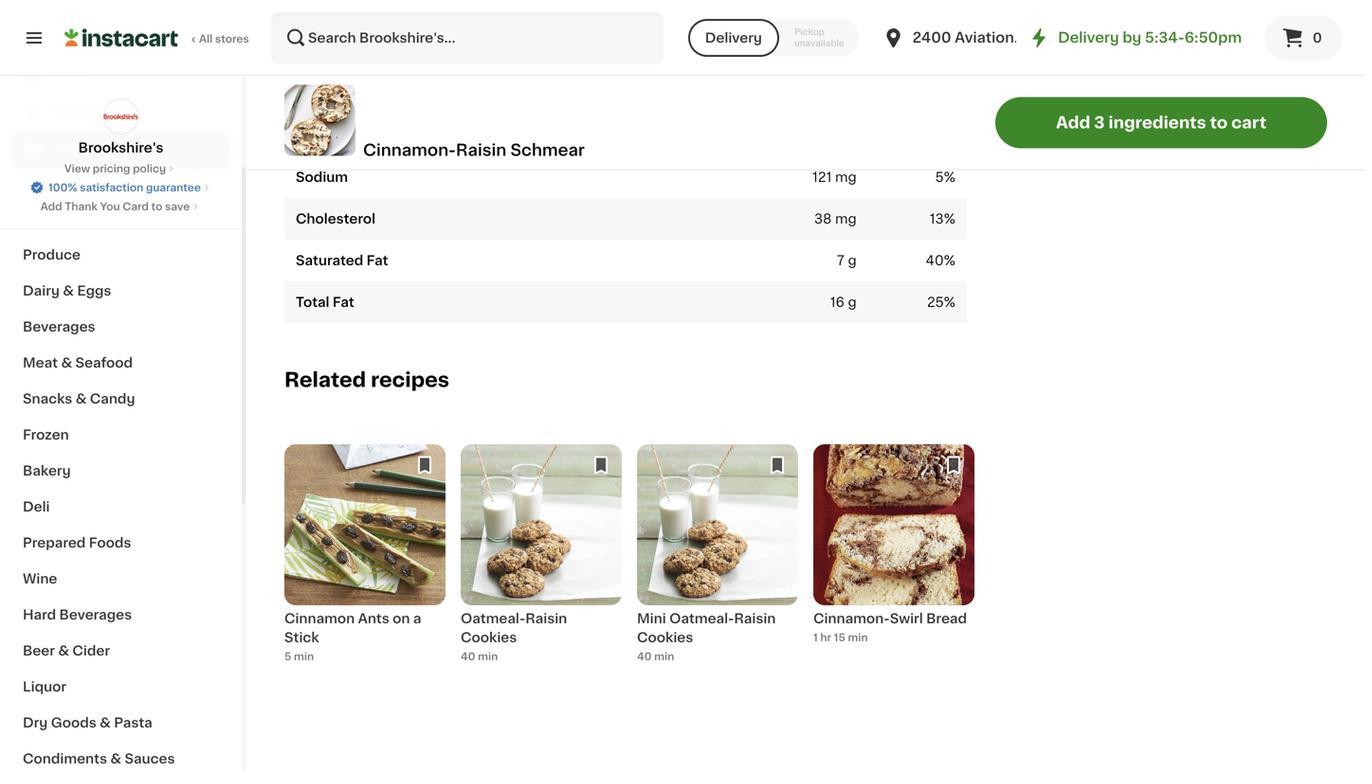 Task type: locate. For each thing, give the bounding box(es) containing it.
1 vertical spatial add
[[40, 201, 62, 212]]

pasta
[[114, 717, 152, 730]]

0
[[1313, 31, 1322, 45]]

1 cookies from the left
[[461, 632, 517, 645]]

carbohydrate
[[296, 46, 391, 59]]

0 vertical spatial total
[[395, 46, 428, 59]]

snacks
[[23, 392, 72, 406]]

fat
[[367, 254, 388, 268], [333, 296, 354, 309]]

0 vertical spatial add
[[1056, 115, 1090, 131]]

% down 5 %
[[944, 213, 956, 226]]

cinnamon-
[[363, 142, 456, 158], [813, 613, 890, 626]]

1 horizontal spatial to
[[1210, 115, 1228, 131]]

1 vertical spatial total
[[296, 296, 329, 309]]

2 horizontal spatial 40
[[926, 254, 944, 268]]

condiments
[[23, 753, 107, 766]]

recipe card group containing cinnamon ants on a stick
[[284, 445, 446, 678]]

candy
[[90, 392, 135, 406]]

to left cart
[[1210, 115, 1228, 131]]

1 horizontal spatial cinnamon-
[[813, 613, 890, 626]]

0 vertical spatial g
[[848, 46, 857, 59]]

min down mini
[[654, 652, 674, 662]]

3 recipe card group from the left
[[637, 445, 798, 678]]

% down 13 %
[[944, 254, 956, 268]]

add
[[1056, 115, 1090, 131], [40, 201, 62, 212]]

40
[[926, 254, 944, 268], [461, 652, 475, 662], [637, 652, 652, 662]]

1 horizontal spatial fat
[[367, 254, 388, 268]]

cider
[[72, 645, 110, 658]]

add 3 ingredients to cart
[[1056, 115, 1266, 131]]

2 horizontal spatial raisin
[[734, 613, 776, 626]]

1 g from the top
[[848, 46, 857, 59]]

beer & cider
[[23, 645, 110, 658]]

& left eggs
[[63, 284, 74, 298]]

& for dairy
[[63, 284, 74, 298]]

delivery for delivery
[[705, 31, 762, 45]]

guarantee
[[146, 182, 201, 193]]

oatmeal- right a
[[461, 613, 525, 626]]

fat for saturated fat
[[367, 254, 388, 268]]

to inside button
[[1210, 115, 1228, 131]]

& for snacks
[[76, 392, 87, 406]]

total down saturated
[[296, 296, 329, 309]]

mg
[[835, 171, 857, 184], [835, 213, 857, 226]]

0 vertical spatial mg
[[835, 171, 857, 184]]

pricing
[[93, 164, 130, 174]]

produce link
[[11, 237, 230, 273]]

delivery by 5:34-6:50pm
[[1058, 31, 1242, 45]]

0 horizontal spatial oatmeal-
[[461, 613, 525, 626]]

add left 3
[[1056, 115, 1090, 131]]

beer
[[23, 645, 55, 658]]

cookies inside mini oatmeal-raisin cookies
[[637, 632, 693, 645]]

raisin inside oatmeal-raisin cookies
[[525, 613, 567, 626]]

1 oatmeal- from the left
[[461, 613, 525, 626]]

% down 40 %
[[944, 296, 956, 309]]

again
[[96, 105, 133, 118]]

0 horizontal spatial 40
[[461, 652, 475, 662]]

& left candy
[[76, 392, 87, 406]]

2 40 min from the left
[[637, 652, 674, 662]]

fat down saturated fat
[[333, 296, 354, 309]]

mini oatmeal-raisin cookies
[[637, 613, 776, 645]]

1 horizontal spatial raisin
[[525, 613, 567, 626]]

4 recipe card group from the left
[[813, 445, 974, 678]]

add down 100%
[[40, 201, 62, 212]]

2 oatmeal- from the left
[[669, 613, 734, 626]]

1 horizontal spatial 5
[[935, 171, 944, 184]]

2 % from the top
[[944, 213, 956, 226]]

1 vertical spatial beverages
[[59, 609, 132, 622]]

0 horizontal spatial fat
[[333, 296, 354, 309]]

5 up 13
[[935, 171, 944, 184]]

oatmeal- inside oatmeal-raisin cookies
[[461, 613, 525, 626]]

3 g from the top
[[848, 296, 857, 309]]

add for add thank you card to save
[[40, 201, 62, 212]]

lists link
[[11, 169, 230, 207]]

16
[[830, 296, 844, 309]]

brookshire's logo image
[[103, 99, 139, 135]]

0 horizontal spatial cookies
[[461, 632, 517, 645]]

liquor
[[23, 681, 66, 694]]

beverages up cider
[[59, 609, 132, 622]]

1 40 min from the left
[[461, 652, 498, 662]]

& right meat
[[61, 356, 72, 370]]

40 down oatmeal-raisin cookies
[[461, 652, 475, 662]]

% up 13 %
[[944, 171, 956, 184]]

5 inside the "item carousel" region
[[284, 652, 291, 662]]

min down stick
[[294, 652, 314, 662]]

frozen link
[[11, 417, 230, 453]]

fat right saturated
[[367, 254, 388, 268]]

5 min
[[284, 652, 314, 662]]

brookshire's
[[78, 141, 163, 155]]

calories
[[296, 87, 352, 101]]

38
[[814, 213, 832, 226]]

1 horizontal spatial delivery
[[1058, 31, 1119, 45]]

to left save
[[151, 201, 162, 212]]

cinnamon- inside the "item carousel" region
[[813, 613, 890, 626]]

& left sauces
[[110, 753, 121, 766]]

1 horizontal spatial total
[[395, 46, 428, 59]]

cinnamon- for raisin
[[363, 142, 456, 158]]

40 down mini
[[637, 652, 652, 662]]

cinnamon-swirl bread
[[813, 613, 967, 626]]

4 % from the top
[[944, 296, 956, 309]]

carbohydrate total
[[296, 46, 428, 59]]

0 vertical spatial 5
[[935, 171, 944, 184]]

0 horizontal spatial delivery
[[705, 31, 762, 45]]

%
[[944, 171, 956, 184], [944, 213, 956, 226], [944, 254, 956, 268], [944, 296, 956, 309]]

% for 13
[[944, 213, 956, 226]]

recipes
[[53, 143, 109, 156]]

bakery link
[[11, 453, 230, 489]]

& right beer
[[58, 645, 69, 658]]

0 button
[[1265, 15, 1342, 61]]

recipe card group
[[284, 445, 446, 678], [461, 445, 622, 678], [637, 445, 798, 678], [813, 445, 974, 678]]

40 min down oatmeal-raisin cookies
[[461, 652, 498, 662]]

beverages down dairy & eggs
[[23, 320, 95, 334]]

cinnamon- up 1 hr 15 min
[[813, 613, 890, 626]]

meat
[[23, 356, 58, 370]]

save
[[165, 201, 190, 212]]

& inside "link"
[[61, 356, 72, 370]]

2 g from the top
[[848, 254, 857, 268]]

2 mg from the top
[[835, 213, 857, 226]]

0 vertical spatial beverages
[[23, 320, 95, 334]]

5 down stick
[[284, 652, 291, 662]]

0 horizontal spatial to
[[151, 201, 162, 212]]

1 vertical spatial g
[[848, 254, 857, 268]]

1 mg from the top
[[835, 171, 857, 184]]

1 horizontal spatial 40 min
[[637, 652, 674, 662]]

hard beverages
[[23, 609, 132, 622]]

15 g
[[830, 46, 857, 59]]

meat & seafood link
[[11, 345, 230, 381]]

2 recipe card group from the left
[[461, 445, 622, 678]]

100% satisfaction guarantee button
[[29, 176, 212, 195]]

add inside button
[[1056, 115, 1090, 131]]

1 horizontal spatial 40
[[637, 652, 652, 662]]

1 vertical spatial 5
[[284, 652, 291, 662]]

mg right 121
[[835, 171, 857, 184]]

wine
[[23, 573, 57, 586]]

&
[[63, 284, 74, 298], [61, 356, 72, 370], [76, 392, 87, 406], [58, 645, 69, 658], [100, 717, 111, 730], [110, 753, 121, 766]]

3
[[1094, 115, 1105, 131]]

snacks & candy link
[[11, 381, 230, 417]]

total
[[395, 46, 428, 59], [296, 296, 329, 309]]

1 horizontal spatial add
[[1056, 115, 1090, 131]]

2 cookies from the left
[[637, 632, 693, 645]]

0 horizontal spatial 40 min
[[461, 652, 498, 662]]

ingredients
[[1109, 115, 1206, 131]]

prepared foods
[[23, 537, 131, 550]]

min
[[848, 633, 868, 643], [294, 652, 314, 662], [478, 652, 498, 662], [654, 652, 674, 662]]

5 for 5 min
[[284, 652, 291, 662]]

mg right 38 at the top right of the page
[[835, 213, 857, 226]]

0 vertical spatial to
[[1210, 115, 1228, 131]]

2400 aviation dr button
[[882, 11, 1035, 64]]

40 min down mini
[[637, 652, 674, 662]]

0 horizontal spatial raisin
[[456, 142, 506, 158]]

g
[[848, 46, 857, 59], [848, 254, 857, 268], [848, 296, 857, 309]]

lists
[[53, 181, 86, 194]]

total right carbohydrate
[[395, 46, 428, 59]]

0 vertical spatial fat
[[367, 254, 388, 268]]

1 horizontal spatial cookies
[[637, 632, 693, 645]]

2 vertical spatial g
[[848, 296, 857, 309]]

add thank you card to save link
[[40, 199, 201, 214]]

related
[[284, 370, 366, 390]]

& left pasta
[[100, 717, 111, 730]]

1 vertical spatial mg
[[835, 213, 857, 226]]

25
[[927, 296, 944, 309]]

0 horizontal spatial add
[[40, 201, 62, 212]]

1 vertical spatial 15
[[834, 633, 845, 643]]

bakery
[[23, 464, 71, 478]]

all stores
[[199, 34, 249, 44]]

cinnamon- right 'protein'
[[363, 142, 456, 158]]

satisfaction
[[80, 182, 143, 193]]

sauces
[[125, 753, 175, 766]]

1
[[813, 633, 818, 643]]

0 horizontal spatial 5
[[284, 652, 291, 662]]

min for cinnamon ants on a stick
[[294, 652, 314, 662]]

0 vertical spatial cinnamon-
[[363, 142, 456, 158]]

40 up 25
[[926, 254, 944, 268]]

recipe card group containing oatmeal-raisin cookies
[[461, 445, 622, 678]]

None search field
[[271, 11, 663, 64]]

1 recipe card group from the left
[[284, 445, 446, 678]]

delivery inside button
[[705, 31, 762, 45]]

condiments & sauces link
[[11, 741, 230, 773]]

40 min for mini oatmeal-raisin cookies
[[637, 652, 674, 662]]

ants
[[358, 613, 389, 626]]

oatmeal- right mini
[[669, 613, 734, 626]]

min down oatmeal-raisin cookies
[[478, 652, 498, 662]]

1 vertical spatial fat
[[333, 296, 354, 309]]

add 3 ingredients to cart button
[[995, 97, 1327, 148]]

3 % from the top
[[944, 254, 956, 268]]

1 % from the top
[[944, 171, 956, 184]]

stores
[[215, 34, 249, 44]]

recipes link
[[11, 131, 230, 169]]

frozen
[[23, 428, 69, 442]]

% for 5
[[944, 171, 956, 184]]

1 vertical spatial cinnamon-
[[813, 613, 890, 626]]

0 horizontal spatial cinnamon-
[[363, 142, 456, 158]]

g for 16 g
[[848, 296, 857, 309]]

1 horizontal spatial oatmeal-
[[669, 613, 734, 626]]



Task type: vqa. For each thing, say whether or not it's contained in the screenshot.
RAISIN in Oatmeal-Raisin Cookies
yes



Task type: describe. For each thing, give the bounding box(es) containing it.
buy it again link
[[11, 93, 230, 131]]

5:34-
[[1145, 31, 1185, 45]]

mg for 121 mg
[[835, 171, 857, 184]]

Search field
[[273, 13, 661, 63]]

dry goods & pasta
[[23, 717, 152, 730]]

add thank you card to save
[[40, 201, 190, 212]]

by
[[1123, 31, 1141, 45]]

40 min for oatmeal-raisin cookies
[[461, 652, 498, 662]]

40 %
[[926, 254, 956, 268]]

1 vertical spatial to
[[151, 201, 162, 212]]

16 g
[[830, 296, 857, 309]]

dry goods & pasta link
[[11, 705, 230, 741]]

delivery for delivery by 5:34-6:50pm
[[1058, 31, 1119, 45]]

40 for mini oatmeal-raisin cookies
[[637, 652, 652, 662]]

2400
[[913, 31, 951, 45]]

dr
[[1018, 31, 1035, 45]]

delivery by 5:34-6:50pm link
[[1028, 27, 1242, 49]]

25 %
[[927, 296, 956, 309]]

beverages link
[[11, 309, 230, 345]]

item carousel region
[[269, 437, 1327, 686]]

aviation
[[955, 31, 1014, 45]]

buy
[[53, 105, 80, 118]]

& inside 'link'
[[100, 717, 111, 730]]

sodium
[[296, 171, 348, 184]]

min for mini oatmeal-raisin cookies
[[654, 652, 674, 662]]

brookshire's link
[[78, 99, 163, 157]]

policy
[[133, 164, 166, 174]]

condiments & sauces
[[23, 753, 175, 766]]

dairy & eggs
[[23, 284, 111, 298]]

hard
[[23, 609, 56, 622]]

eggs
[[77, 284, 111, 298]]

dairy
[[23, 284, 60, 298]]

38 mg
[[814, 213, 857, 226]]

hr
[[820, 633, 831, 643]]

prepared
[[23, 537, 86, 550]]

& for meat
[[61, 356, 72, 370]]

raisin for oatmeal-
[[525, 613, 567, 626]]

fat for total fat
[[333, 296, 354, 309]]

min for oatmeal-raisin cookies
[[478, 652, 498, 662]]

deli
[[23, 501, 50, 514]]

cinnamon- for swirl
[[813, 613, 890, 626]]

liquor link
[[11, 669, 230, 705]]

13
[[930, 213, 944, 226]]

g for 15 g
[[848, 46, 857, 59]]

you
[[100, 201, 120, 212]]

schmear
[[510, 142, 585, 158]]

add for add 3 ingredients to cart
[[1056, 115, 1090, 131]]

beer & cider link
[[11, 633, 230, 669]]

raisin inside mini oatmeal-raisin cookies
[[734, 613, 776, 626]]

oatmeal- inside mini oatmeal-raisin cookies
[[669, 613, 734, 626]]

it
[[83, 105, 93, 118]]

total fat
[[296, 296, 354, 309]]

raisin for cinnamon-
[[456, 142, 506, 158]]

recipe card group containing cinnamon-swirl bread
[[813, 445, 974, 678]]

cookies inside oatmeal-raisin cookies
[[461, 632, 517, 645]]

card
[[123, 201, 149, 212]]

shop
[[53, 67, 89, 81]]

% for 25
[[944, 296, 956, 309]]

0 horizontal spatial total
[[296, 296, 329, 309]]

dry
[[23, 717, 48, 730]]

buy it again
[[53, 105, 133, 118]]

121
[[812, 171, 832, 184]]

foods
[[89, 537, 131, 550]]

dairy & eggs link
[[11, 273, 230, 309]]

beverages inside 'link'
[[59, 609, 132, 622]]

7
[[837, 254, 844, 268]]

oatmeal-raisin cookies
[[461, 613, 567, 645]]

13 %
[[930, 213, 956, 226]]

mini
[[637, 613, 666, 626]]

100%
[[48, 182, 77, 193]]

shop link
[[11, 55, 230, 93]]

& for beer
[[58, 645, 69, 658]]

cinnamon
[[284, 613, 355, 626]]

% for 40
[[944, 254, 956, 268]]

hard beverages link
[[11, 597, 230, 633]]

delivery button
[[688, 19, 779, 57]]

cinnamon ants on a stick
[[284, 613, 421, 645]]

0 vertical spatial 15
[[830, 46, 844, 59]]

on
[[393, 613, 410, 626]]

saturated
[[296, 254, 363, 268]]

cholesterol
[[296, 213, 375, 226]]

g for 7 g
[[848, 254, 857, 268]]

view pricing policy link
[[64, 161, 177, 176]]

2400 aviation dr
[[913, 31, 1035, 45]]

100% satisfaction guarantee
[[48, 182, 201, 193]]

seafood
[[75, 356, 133, 370]]

mg for 38 mg
[[835, 213, 857, 226]]

protein
[[296, 129, 345, 142]]

15 inside the "item carousel" region
[[834, 633, 845, 643]]

min right "hr"
[[848, 633, 868, 643]]

instacart logo image
[[64, 27, 178, 49]]

goods
[[51, 717, 96, 730]]

40 for oatmeal-raisin cookies
[[461, 652, 475, 662]]

7 g
[[837, 254, 857, 268]]

& for condiments
[[110, 753, 121, 766]]

view pricing policy
[[64, 164, 166, 174]]

recipe card group containing mini oatmeal-raisin cookies
[[637, 445, 798, 678]]

snacks & candy
[[23, 392, 135, 406]]

meat & seafood
[[23, 356, 133, 370]]

saturated fat
[[296, 254, 388, 268]]

bread
[[926, 613, 967, 626]]

6:50pm
[[1185, 31, 1242, 45]]

5 for 5 %
[[935, 171, 944, 184]]

cinnamon-raisin schmear
[[363, 142, 585, 158]]

5 %
[[935, 171, 956, 184]]

1 hr 15 min
[[813, 633, 868, 643]]

stick
[[284, 632, 319, 645]]

service type group
[[688, 19, 859, 57]]

deli link
[[11, 489, 230, 525]]



